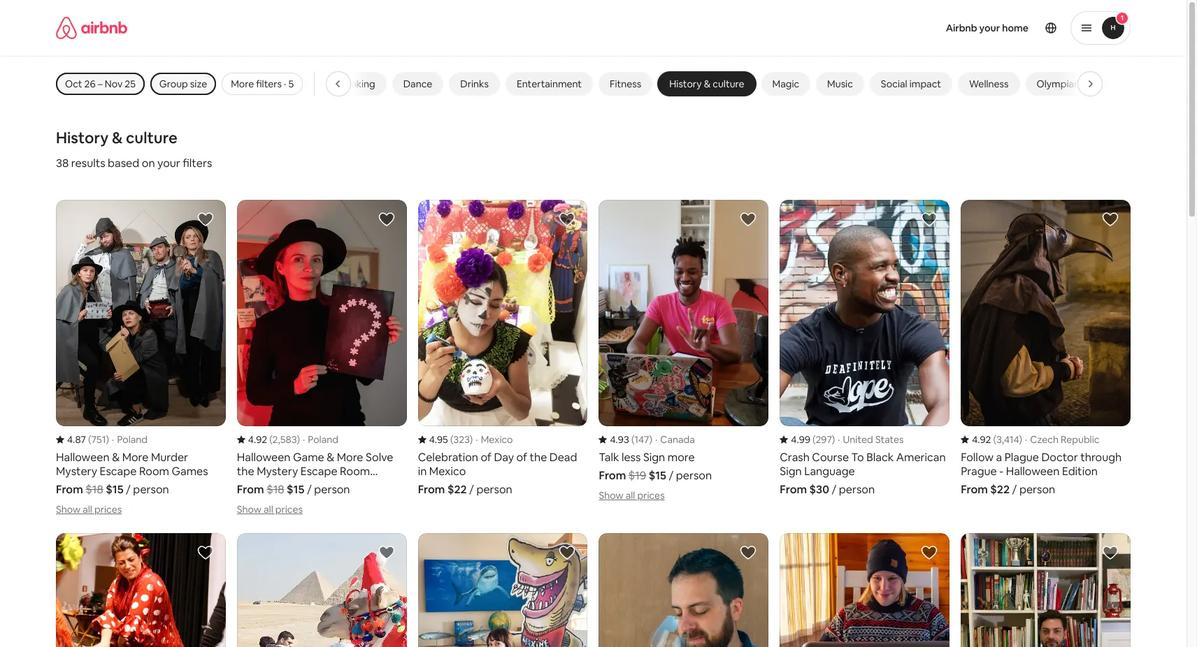 Task type: vqa. For each thing, say whether or not it's contained in the screenshot.


Task type: locate. For each thing, give the bounding box(es) containing it.
olympians
[[1037, 78, 1085, 90]]

history & culture inside button
[[670, 78, 745, 90]]

0 horizontal spatial from $22 / person
[[418, 483, 513, 497]]

2 ) from the left
[[297, 434, 300, 446]]

prices inside the halloween game & more solve the mystery escape room games 'group'
[[276, 504, 303, 516]]

wellness button
[[959, 72, 1021, 96]]

show all prices button
[[599, 490, 665, 502], [56, 504, 122, 516], [237, 504, 303, 516]]

0 horizontal spatial $15
[[106, 483, 124, 497]]

/ inside celebration of day of the dead in mexico group
[[470, 483, 474, 497]]

from $18 $15 / person show all prices down 2,583
[[237, 483, 350, 516]]

$22 for 323
[[448, 483, 467, 497]]

1 horizontal spatial all
[[264, 504, 273, 516]]

) inside follow a plague doctor through prague - halloween edition group
[[1020, 434, 1023, 446]]

1 · poland from the left
[[112, 434, 148, 446]]

) inside halloween & more murder mystery escape room games group
[[106, 434, 109, 446]]

drinks button
[[449, 72, 500, 96]]

1 $22 from the left
[[448, 483, 467, 497]]

2 horizontal spatial show all prices button
[[599, 490, 665, 502]]

· united states
[[838, 434, 904, 446]]

4 ( from the left
[[632, 434, 635, 446]]

$18 for 2,583
[[267, 483, 285, 497]]

culture up the on
[[126, 128, 177, 148]]

· right 751
[[112, 434, 114, 446]]

$15 inside from $19 $15 / person show all prices
[[649, 469, 667, 483]]

prices inside halloween & more murder mystery escape room games group
[[94, 504, 122, 516]]

history & culture
[[670, 78, 745, 90], [56, 128, 177, 148]]

1 horizontal spatial poland
[[308, 434, 339, 446]]

from inside halloween & more murder mystery escape room games group
[[56, 483, 83, 497]]

0 horizontal spatial culture
[[126, 128, 177, 148]]

6 ( from the left
[[994, 434, 997, 446]]

from $22 / person down 323
[[418, 483, 513, 497]]

1 horizontal spatial show all prices button
[[237, 504, 303, 516]]

) inside crash course to black american sign language group
[[832, 434, 836, 446]]

from left $30 in the bottom right of the page
[[780, 483, 808, 497]]

( inside halloween & more murder mystery escape room games group
[[88, 434, 91, 446]]

more
[[231, 78, 254, 90]]

$18 down 751
[[86, 483, 103, 497]]

show for 4.93 ( 147 )
[[599, 490, 624, 502]]

from inside follow a plague doctor through prague - halloween edition group
[[961, 483, 989, 497]]

all inside halloween & more murder mystery escape room games group
[[83, 504, 92, 516]]

4 ) from the left
[[650, 434, 653, 446]]

0 vertical spatial history
[[670, 78, 702, 90]]

· poland right 2,583
[[303, 434, 339, 446]]

2 $22 from the left
[[991, 483, 1010, 497]]

republic
[[1061, 434, 1100, 446]]

0 horizontal spatial $18
[[86, 483, 103, 497]]

0 vertical spatial culture
[[713, 78, 745, 90]]

$15 down 751
[[106, 483, 124, 497]]

3 ) from the left
[[470, 434, 473, 446]]

0 vertical spatial your
[[980, 22, 1001, 34]]

filters left 5
[[256, 78, 282, 90]]

· poland for 4.87 ( 751 )
[[112, 434, 148, 446]]

from down 4.95
[[418, 483, 445, 497]]

) for 4.92 ( 2,583 )
[[297, 434, 300, 446]]

· poland for 4.92 ( 2,583 )
[[303, 434, 339, 446]]

$22 down 4.92 ( 3,414 )
[[991, 483, 1010, 497]]

from $18 $15 / person show all prices
[[56, 483, 169, 516], [237, 483, 350, 516]]

all inside the halloween game & more solve the mystery escape room games 'group'
[[264, 504, 273, 516]]

$15 inside halloween & more murder mystery escape room games group
[[106, 483, 124, 497]]

1 vertical spatial culture
[[126, 128, 177, 148]]

5 ) from the left
[[832, 434, 836, 446]]

1 from $18 $15 / person show all prices from the left
[[56, 483, 169, 516]]

show inside the halloween game & more solve the mystery escape room games 'group'
[[237, 504, 262, 516]]

( inside talk less sign more group
[[632, 434, 635, 446]]

· for 4.87 ( 751 )
[[112, 434, 114, 446]]

) inside celebration of day of the dead in mexico group
[[470, 434, 473, 446]]

from $22 / person
[[418, 483, 513, 497], [961, 483, 1056, 497]]

person inside follow a plague doctor through prague - halloween edition group
[[1020, 483, 1056, 497]]

all for 4.87
[[83, 504, 92, 516]]

0 horizontal spatial filters
[[183, 156, 212, 171]]

person
[[676, 469, 712, 483], [133, 483, 169, 497], [314, 483, 350, 497], [477, 483, 513, 497], [839, 483, 875, 497], [1020, 483, 1056, 497]]

1 horizontal spatial $22
[[991, 483, 1010, 497]]

history up results
[[56, 128, 109, 148]]

· right 2,583
[[303, 434, 305, 446]]

olympians & paralympians button
[[1026, 72, 1166, 96]]

· canada
[[656, 434, 695, 446]]

social impact button
[[870, 72, 953, 96]]

/
[[669, 469, 674, 483], [126, 483, 131, 497], [307, 483, 312, 497], [470, 483, 474, 497], [832, 483, 837, 497], [1013, 483, 1018, 497]]

home
[[1003, 22, 1029, 34]]

/ inside from $19 $15 / person show all prices
[[669, 469, 674, 483]]

0 horizontal spatial poland
[[117, 434, 148, 446]]

your right the on
[[157, 156, 180, 171]]

$15 for 4.92 ( 2,583 )
[[287, 483, 305, 497]]

history
[[670, 78, 702, 90], [56, 128, 109, 148]]

save this experience image
[[197, 211, 214, 228], [378, 211, 395, 228], [559, 211, 576, 228], [197, 545, 214, 562], [378, 545, 395, 562], [559, 545, 576, 562], [740, 545, 757, 562]]

culture inside button
[[713, 78, 745, 90]]

1 button
[[1071, 11, 1131, 45]]

(
[[88, 434, 91, 446], [270, 434, 273, 446], [451, 434, 454, 446], [632, 434, 635, 446], [813, 434, 816, 446], [994, 434, 997, 446]]

social impact element
[[882, 78, 942, 90]]

· poland inside the halloween game & more solve the mystery escape room games 'group'
[[303, 434, 339, 446]]

show all prices button inside talk less sign more group
[[599, 490, 665, 502]]

show
[[599, 490, 624, 502], [56, 504, 81, 516], [237, 504, 262, 516]]

all
[[626, 490, 636, 502], [83, 504, 92, 516], [264, 504, 273, 516]]

mexico
[[481, 434, 513, 446]]

4.99
[[792, 434, 811, 446]]

more filters · 5
[[231, 78, 294, 90]]

· for 4.92 ( 3,414 )
[[1026, 434, 1028, 446]]

1 vertical spatial history & culture
[[56, 128, 177, 148]]

show all prices button inside the halloween game & more solve the mystery escape room games 'group'
[[237, 504, 303, 516]]

person inside celebration of day of the dead in mexico group
[[477, 483, 513, 497]]

1 vertical spatial your
[[157, 156, 180, 171]]

4.92 inside follow a plague doctor through prague - halloween edition group
[[973, 434, 992, 446]]

( inside follow a plague doctor through prague - halloween edition group
[[994, 434, 997, 446]]

· for 4.95 ( 323 )
[[476, 434, 478, 446]]

· right 297
[[838, 434, 841, 446]]

2 $18 from the left
[[267, 483, 285, 497]]

0 horizontal spatial show
[[56, 504, 81, 516]]

1 horizontal spatial $18
[[267, 483, 285, 497]]

1 horizontal spatial prices
[[276, 504, 303, 516]]

prices for 2,583
[[276, 504, 303, 516]]

0 vertical spatial filters
[[256, 78, 282, 90]]

$22 down 323
[[448, 483, 467, 497]]

$15 for 4.93 ( 147 )
[[649, 469, 667, 483]]

$15 inside the halloween game & more solve the mystery escape room games 'group'
[[287, 483, 305, 497]]

4.92 left 3,414
[[973, 434, 992, 446]]

0 horizontal spatial 4.92
[[248, 434, 267, 446]]

1 4.92 from the left
[[248, 434, 267, 446]]

1 from $22 / person from the left
[[418, 483, 513, 497]]

( inside celebration of day of the dead in mexico group
[[451, 434, 454, 446]]

· inside celebration of day of the dead in mexico group
[[476, 434, 478, 446]]

0 vertical spatial history & culture
[[670, 78, 745, 90]]

2 ( from the left
[[270, 434, 273, 446]]

poland inside the halloween game & more solve the mystery escape room games 'group'
[[308, 434, 339, 446]]

magic
[[773, 78, 800, 90]]

$15 down 2,583
[[287, 483, 305, 497]]

1 horizontal spatial 4.92
[[973, 434, 992, 446]]

( for 2,583
[[270, 434, 273, 446]]

/ inside follow a plague doctor through prague - halloween edition group
[[1013, 483, 1018, 497]]

save this experience image
[[740, 211, 757, 228], [922, 211, 938, 228], [1103, 211, 1119, 228], [922, 545, 938, 562], [1103, 545, 1119, 562]]

2 poland from the left
[[308, 434, 339, 446]]

/ inside crash course to black american sign language group
[[832, 483, 837, 497]]

$15
[[649, 469, 667, 483], [106, 483, 124, 497], [287, 483, 305, 497]]

poland right 2,583
[[308, 434, 339, 446]]

from $18 $15 / person show all prices inside halloween & more murder mystery escape room games group
[[56, 483, 169, 516]]

0 horizontal spatial &
[[112, 128, 123, 148]]

1 vertical spatial filters
[[183, 156, 212, 171]]

from $22 / person inside follow a plague doctor through prague - halloween edition group
[[961, 483, 1056, 497]]

2 from $18 $15 / person show all prices from the left
[[237, 483, 350, 516]]

from $18 $15 / person show all prices for 2,583
[[237, 483, 350, 516]]

( for 297
[[813, 434, 816, 446]]

rating 4.95 out of 5; 323 reviews image
[[418, 434, 473, 446]]

show all prices button for 751
[[56, 504, 122, 516]]

poland inside halloween & more murder mystery escape room games group
[[117, 434, 148, 446]]

all inside from $19 $15 / person show all prices
[[626, 490, 636, 502]]

from $18 $15 / person show all prices for 751
[[56, 483, 169, 516]]

rating 4.92 out of 5; 2,583 reviews image
[[237, 434, 300, 446]]

save this experience image inside crash course to black american sign language group
[[922, 211, 938, 228]]

1 horizontal spatial filters
[[256, 78, 282, 90]]

6 ) from the left
[[1020, 434, 1023, 446]]

$15 for 4.87 ( 751 )
[[106, 483, 124, 497]]

1 horizontal spatial · poland
[[303, 434, 339, 446]]

from
[[599, 469, 626, 483], [56, 483, 83, 497], [237, 483, 264, 497], [418, 483, 445, 497], [780, 483, 808, 497], [961, 483, 989, 497]]

poland for 4.87 ( 751 )
[[117, 434, 148, 446]]

1 horizontal spatial from $18 $15 / person show all prices
[[237, 483, 350, 516]]

from left $19
[[599, 469, 626, 483]]

· for 4.92 ( 2,583 )
[[303, 434, 305, 446]]

1 horizontal spatial history
[[670, 78, 702, 90]]

results
[[71, 156, 105, 171]]

$18 down 4.92 ( 2,583 )
[[267, 483, 285, 497]]

& for olympians & paralympians element
[[1087, 78, 1094, 90]]

entertainment element
[[517, 78, 582, 90]]

2 4.92 from the left
[[973, 434, 992, 446]]

0 horizontal spatial from $18 $15 / person show all prices
[[56, 483, 169, 516]]

2 horizontal spatial &
[[1087, 78, 1094, 90]]

cooking button
[[326, 72, 387, 96]]

prices inside from $19 $15 / person show all prices
[[638, 490, 665, 502]]

· poland inside halloween & more murder mystery escape room games group
[[112, 434, 148, 446]]

filters
[[256, 78, 282, 90], [183, 156, 212, 171]]

4.93
[[610, 434, 630, 446]]

1 horizontal spatial $15
[[287, 483, 305, 497]]

show inside from $19 $15 / person show all prices
[[599, 490, 624, 502]]

0 horizontal spatial history
[[56, 128, 109, 148]]

( inside crash course to black american sign language group
[[813, 434, 816, 446]]

4.99 ( 297 )
[[792, 434, 836, 446]]

4.87
[[67, 434, 86, 446]]

$18 inside halloween & more murder mystery escape room games group
[[86, 483, 103, 497]]

2 horizontal spatial show
[[599, 490, 624, 502]]

· inside crash course to black american sign language group
[[838, 434, 841, 446]]

1 poland from the left
[[117, 434, 148, 446]]

$19
[[629, 469, 647, 483]]

1 ( from the left
[[88, 434, 91, 446]]

0 horizontal spatial history & culture
[[56, 128, 177, 148]]

save this experience image inside talk less sign more group
[[740, 211, 757, 228]]

prices
[[638, 490, 665, 502], [94, 504, 122, 516], [276, 504, 303, 516]]

2 from $22 / person from the left
[[961, 483, 1056, 497]]

person inside the halloween game & more solve the mystery escape room games 'group'
[[314, 483, 350, 497]]

5
[[289, 78, 294, 90]]

0 horizontal spatial all
[[83, 504, 92, 516]]

$30
[[810, 483, 830, 497]]

history right fitness element
[[670, 78, 702, 90]]

1 ) from the left
[[106, 434, 109, 446]]

from inside celebration of day of the dead in mexico group
[[418, 483, 445, 497]]

from down the 4.87
[[56, 483, 83, 497]]

music button
[[817, 72, 865, 96]]

from $22 / person inside celebration of day of the dead in mexico group
[[418, 483, 513, 497]]

· inside the halloween game & more solve the mystery escape room games 'group'
[[303, 434, 305, 446]]

0 horizontal spatial prices
[[94, 504, 122, 516]]

3,414
[[997, 434, 1020, 446]]

history & culture element
[[670, 78, 745, 90]]

4.92
[[248, 434, 267, 446], [973, 434, 992, 446]]

wellness element
[[970, 78, 1009, 90]]

2 horizontal spatial $15
[[649, 469, 667, 483]]

· right 147
[[656, 434, 658, 446]]

poland right 751
[[117, 434, 148, 446]]

4.92 left 2,583
[[248, 434, 267, 446]]

1 horizontal spatial culture
[[713, 78, 745, 90]]

· left czech on the bottom of the page
[[1026, 434, 1028, 446]]

( inside the halloween game & more solve the mystery escape room games 'group'
[[270, 434, 273, 446]]

person inside halloween & more murder mystery escape room games group
[[133, 483, 169, 497]]

) inside talk less sign more group
[[650, 434, 653, 446]]

1 horizontal spatial show
[[237, 504, 262, 516]]

) inside the halloween game & more solve the mystery escape room games 'group'
[[297, 434, 300, 446]]

) for 4.92 ( 3,414 )
[[1020, 434, 1023, 446]]

· right 323
[[476, 434, 478, 446]]

entertainment button
[[506, 72, 593, 96]]

halloween & more murder mystery escape room games group
[[56, 200, 226, 517]]

1 $18 from the left
[[86, 483, 103, 497]]

paralympians
[[1096, 78, 1155, 90]]

· poland right 751
[[112, 434, 148, 446]]

show inside halloween & more murder mystery escape room games group
[[56, 504, 81, 516]]

1 horizontal spatial history & culture
[[670, 78, 745, 90]]

· inside talk less sign more group
[[656, 434, 658, 446]]

$22
[[448, 483, 467, 497], [991, 483, 1010, 497]]

$22 inside follow a plague doctor through prague - halloween edition group
[[991, 483, 1010, 497]]

culture
[[713, 78, 745, 90], [126, 128, 177, 148]]

$22 inside celebration of day of the dead in mexico group
[[448, 483, 467, 497]]

· inside halloween & more murder mystery escape room games group
[[112, 434, 114, 446]]

2 horizontal spatial prices
[[638, 490, 665, 502]]

·
[[284, 78, 286, 90], [112, 434, 114, 446], [303, 434, 305, 446], [476, 434, 478, 446], [656, 434, 658, 446], [838, 434, 841, 446], [1026, 434, 1028, 446]]

4.92 for from
[[248, 434, 267, 446]]

history & culture button
[[659, 72, 756, 96]]

from inside the halloween game & more solve the mystery escape room games 'group'
[[237, 483, 264, 497]]

0 horizontal spatial · poland
[[112, 434, 148, 446]]

751
[[91, 434, 106, 446]]

3 ( from the left
[[451, 434, 454, 446]]

2 horizontal spatial all
[[626, 490, 636, 502]]

1 horizontal spatial from $22 / person
[[961, 483, 1056, 497]]

4.92 ( 2,583 )
[[248, 434, 300, 446]]

filters right the on
[[183, 156, 212, 171]]

&
[[704, 78, 711, 90], [1087, 78, 1094, 90], [112, 128, 123, 148]]

poland
[[117, 434, 148, 446], [308, 434, 339, 446]]

)
[[106, 434, 109, 446], [297, 434, 300, 446], [470, 434, 473, 446], [650, 434, 653, 446], [832, 434, 836, 446], [1020, 434, 1023, 446]]

show for 4.92 ( 2,583 )
[[237, 504, 262, 516]]

0 horizontal spatial $22
[[448, 483, 467, 497]]

drinks element
[[461, 78, 489, 90]]

2 · poland from the left
[[303, 434, 339, 446]]

) for 4.99 ( 297 )
[[832, 434, 836, 446]]

0 horizontal spatial show all prices button
[[56, 504, 122, 516]]

1 horizontal spatial your
[[980, 22, 1001, 34]]

canada
[[661, 434, 695, 446]]

from $18 $15 / person show all prices inside the halloween game & more solve the mystery escape room games 'group'
[[237, 483, 350, 516]]

show all prices button inside halloween & more murder mystery escape room games group
[[56, 504, 122, 516]]

from inside crash course to black american sign language group
[[780, 483, 808, 497]]

culture left magic element
[[713, 78, 745, 90]]

) for 4.95 ( 323 )
[[470, 434, 473, 446]]

history inside history & culture button
[[670, 78, 702, 90]]

from down rating 4.92 out of 5; 2,583 reviews image
[[237, 483, 264, 497]]

from down the "rating 4.92 out of 5; 3,414 reviews" image
[[961, 483, 989, 497]]

5 ( from the left
[[813, 434, 816, 446]]

from $18 $15 / person show all prices down 751
[[56, 483, 169, 516]]

your left home
[[980, 22, 1001, 34]]

/ inside the halloween game & more solve the mystery escape room games 'group'
[[307, 483, 312, 497]]

· inside follow a plague doctor through prague - halloween edition group
[[1026, 434, 1028, 446]]

save this experience image inside follow a plague doctor through prague - halloween edition group
[[1103, 211, 1119, 228]]

$18 inside the halloween game & more solve the mystery escape room games 'group'
[[267, 483, 285, 497]]

$18
[[86, 483, 103, 497], [267, 483, 285, 497]]

from $22 / person down 3,414
[[961, 483, 1056, 497]]

$15 right $19
[[649, 469, 667, 483]]

4.92 inside the halloween game & more solve the mystery escape room games 'group'
[[248, 434, 267, 446]]

your
[[980, 22, 1001, 34], [157, 156, 180, 171]]

· poland
[[112, 434, 148, 446], [303, 434, 339, 446]]

1 horizontal spatial &
[[704, 78, 711, 90]]



Task type: describe. For each thing, give the bounding box(es) containing it.
person inside crash course to black american sign language group
[[839, 483, 875, 497]]

from $22 / person for 323
[[418, 483, 513, 497]]

music element
[[828, 78, 854, 90]]

crash course to black american sign language group
[[780, 200, 950, 497]]

music
[[828, 78, 854, 90]]

from $22 / person for 3,414
[[961, 483, 1056, 497]]

from inside from $19 $15 / person show all prices
[[599, 469, 626, 483]]

follow a plague doctor through prague - halloween edition group
[[961, 200, 1131, 497]]

4.92 for from $22
[[973, 434, 992, 446]]

· for 4.93 ( 147 )
[[656, 434, 658, 446]]

save this experience image for from $22
[[1103, 211, 1119, 228]]

· for 4.99 ( 297 )
[[838, 434, 841, 446]]

147
[[635, 434, 650, 446]]

drinks
[[461, 78, 489, 90]]

all for 4.93
[[626, 490, 636, 502]]

your inside profile element
[[980, 22, 1001, 34]]

wellness
[[970, 78, 1009, 90]]

1
[[1121, 13, 1125, 22]]

323
[[454, 434, 470, 446]]

1 vertical spatial history
[[56, 128, 109, 148]]

dance button
[[392, 72, 444, 96]]

all for 4.92
[[264, 504, 273, 516]]

2,583
[[273, 434, 297, 446]]

) for 4.87 ( 751 )
[[106, 434, 109, 446]]

entertainment
[[517, 78, 582, 90]]

& for history & culture "element"
[[704, 78, 711, 90]]

magic button
[[762, 72, 811, 96]]

from $19 $15 / person show all prices
[[599, 469, 712, 502]]

based
[[108, 156, 139, 171]]

show for 4.87 ( 751 )
[[56, 504, 81, 516]]

olympians & paralympians
[[1037, 78, 1155, 90]]

$18 for 751
[[86, 483, 103, 497]]

297
[[816, 434, 832, 446]]

$22 for 3,414
[[991, 483, 1010, 497]]

states
[[876, 434, 904, 446]]

czech
[[1031, 434, 1059, 446]]

dance
[[404, 78, 433, 90]]

4.93 ( 147 )
[[610, 434, 653, 446]]

poland for 4.92 ( 2,583 )
[[308, 434, 339, 446]]

save this experience image for from
[[740, 211, 757, 228]]

( for 147
[[632, 434, 635, 446]]

from $30 / person
[[780, 483, 875, 497]]

· left 5
[[284, 78, 286, 90]]

save this experience image for from $30
[[922, 211, 938, 228]]

impact
[[910, 78, 942, 90]]

talk less sign more group
[[599, 200, 769, 503]]

prices for 751
[[94, 504, 122, 516]]

) for 4.93 ( 147 )
[[650, 434, 653, 446]]

rating 4.87 out of 5; 751 reviews image
[[56, 434, 109, 446]]

prices for 147
[[638, 490, 665, 502]]

( for 323
[[451, 434, 454, 446]]

4.95 ( 323 )
[[429, 434, 473, 446]]

show all prices button for 147
[[599, 490, 665, 502]]

dance element
[[404, 78, 433, 90]]

· czech republic
[[1026, 434, 1100, 446]]

show all prices button for 2,583
[[237, 504, 303, 516]]

social
[[882, 78, 908, 90]]

cooking
[[338, 78, 376, 90]]

rating 4.99 out of 5; 297 reviews image
[[780, 434, 836, 446]]

4.92 ( 3,414 )
[[973, 434, 1023, 446]]

4.87 ( 751 )
[[67, 434, 109, 446]]

airbnb your home
[[946, 22, 1029, 34]]

social impact
[[882, 78, 942, 90]]

halloween game & more solve the mystery escape room games group
[[237, 200, 407, 517]]

person inside from $19 $15 / person show all prices
[[676, 469, 712, 483]]

fitness element
[[610, 78, 642, 90]]

38
[[56, 156, 69, 171]]

rating 4.92 out of 5; 3,414 reviews image
[[961, 434, 1023, 446]]

rating 4.93 out of 5; 147 reviews image
[[599, 434, 653, 446]]

airbnb your home link
[[938, 13, 1038, 43]]

united
[[844, 434, 874, 446]]

38 results based on your filters
[[56, 156, 212, 171]]

· mexico
[[476, 434, 513, 446]]

cooking element
[[338, 78, 376, 90]]

fitness button
[[599, 72, 653, 96]]

olympians & paralympians element
[[1037, 78, 1155, 90]]

4.95
[[429, 434, 448, 446]]

magic element
[[773, 78, 800, 90]]

/ inside halloween & more murder mystery escape room games group
[[126, 483, 131, 497]]

0 horizontal spatial your
[[157, 156, 180, 171]]

( for 3,414
[[994, 434, 997, 446]]

celebration of day of the dead in mexico group
[[418, 200, 588, 497]]

( for 751
[[88, 434, 91, 446]]

airbnb
[[946, 22, 978, 34]]

on
[[142, 156, 155, 171]]

fitness
[[610, 78, 642, 90]]

profile element
[[715, 0, 1131, 56]]



